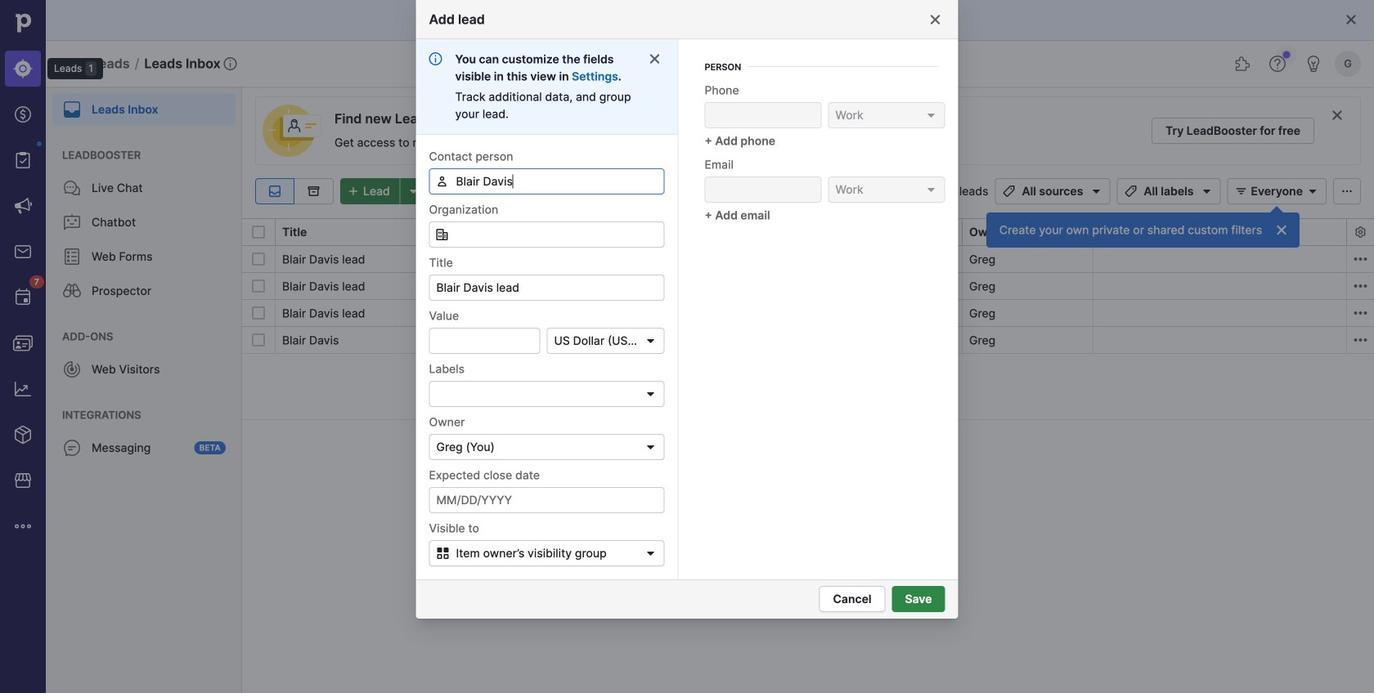 Task type: describe. For each thing, give the bounding box(es) containing it.
contacts image
[[13, 334, 33, 353]]

1 color warning image from the top
[[446, 253, 459, 266]]

3 color warning image from the top
[[446, 307, 459, 320]]

quick add image
[[854, 54, 873, 74]]

quick help image
[[1268, 54, 1287, 74]]

more image
[[13, 517, 33, 537]]

campaigns image
[[13, 196, 33, 216]]

home image
[[11, 11, 35, 35]]

menu toggle image
[[62, 54, 82, 74]]

deals image
[[13, 105, 33, 124]]

1 color undefined image from the top
[[62, 247, 82, 267]]

color secondary image
[[1351, 276, 1370, 296]]

add lead element
[[340, 178, 427, 204]]

leads image
[[13, 59, 33, 79]]

products image
[[13, 425, 33, 445]]

open menu image
[[644, 388, 657, 401]]

close image
[[929, 13, 942, 26]]

color primary inverted image
[[1275, 224, 1288, 237]]

2 color undefined image from the top
[[62, 281, 82, 301]]



Task type: vqa. For each thing, say whether or not it's contained in the screenshot.
1st 'Row' color secondary icon
no



Task type: locate. For each thing, give the bounding box(es) containing it.
4 color undefined image from the top
[[62, 438, 82, 458]]

Search Pipedrive field
[[540, 47, 834, 80]]

None field
[[828, 102, 945, 128], [429, 168, 665, 195], [828, 177, 945, 203], [429, 222, 665, 248], [547, 328, 665, 354], [429, 381, 665, 407], [429, 434, 665, 460], [828, 102, 945, 128], [429, 168, 665, 195], [828, 177, 945, 203], [429, 222, 665, 248], [547, 328, 665, 354], [429, 434, 665, 460]]

none field the open menu
[[429, 381, 665, 407]]

dialog
[[0, 0, 1374, 694]]

color primary image
[[1345, 13, 1358, 26], [925, 109, 938, 122], [344, 185, 363, 198], [1231, 185, 1251, 198], [1303, 185, 1322, 198], [1337, 185, 1357, 198], [252, 226, 265, 239], [436, 228, 449, 241], [252, 280, 265, 293], [252, 307, 265, 320], [252, 334, 265, 347], [644, 335, 657, 348], [433, 547, 453, 560]]

3 color undefined image from the top
[[62, 360, 82, 379]]

menu item
[[0, 46, 46, 92], [46, 87, 242, 126]]

3 row from the top
[[242, 299, 1374, 327]]

color secondary image
[[1331, 109, 1344, 122], [1354, 226, 1367, 239], [1351, 249, 1370, 269], [1351, 303, 1370, 323], [1351, 330, 1370, 350]]

MM/DD/YYYY text field
[[429, 487, 665, 514]]

grid
[[242, 218, 1374, 694]]

None text field
[[705, 102, 822, 128], [705, 177, 822, 203], [429, 222, 665, 248], [429, 275, 665, 301], [705, 102, 822, 128], [705, 177, 822, 203], [429, 222, 665, 248], [429, 275, 665, 301]]

info image
[[224, 57, 237, 70]]

2 color warning image from the top
[[446, 280, 459, 293]]

color primary image
[[648, 52, 661, 65], [436, 175, 449, 188], [925, 183, 938, 196], [999, 185, 1019, 198], [1086, 185, 1106, 198], [1121, 185, 1140, 198], [1197, 185, 1217, 198], [252, 253, 265, 266], [644, 441, 657, 454], [641, 547, 660, 560]]

color undefined image
[[62, 100, 82, 119], [13, 150, 33, 170], [62, 178, 82, 198], [62, 213, 82, 232], [13, 288, 33, 308]]

menu
[[0, 0, 103, 694], [46, 87, 242, 694]]

insights image
[[13, 379, 33, 399]]

marketplace image
[[13, 471, 33, 491]]

2 row from the top
[[242, 272, 1374, 300]]

2 vertical spatial color warning image
[[446, 307, 459, 320]]

add lead options image
[[404, 185, 423, 198]]

4 row from the top
[[242, 326, 1374, 354]]

1 row from the top
[[242, 246, 1374, 273]]

None text field
[[429, 168, 665, 195], [429, 328, 540, 354], [429, 168, 665, 195], [429, 328, 540, 354]]

color warning image
[[446, 253, 459, 266], [446, 280, 459, 293], [446, 307, 459, 320]]

sales inbox image
[[13, 242, 33, 262]]

color primary image inside add lead element
[[344, 185, 363, 198]]

archive image
[[304, 185, 323, 198]]

row
[[242, 246, 1374, 273], [242, 272, 1374, 300], [242, 299, 1374, 327], [242, 326, 1374, 354]]

color info image
[[429, 52, 442, 65]]

inbox image
[[265, 185, 285, 198]]

1 vertical spatial color warning image
[[446, 280, 459, 293]]

color undefined image
[[62, 247, 82, 267], [62, 281, 82, 301], [62, 360, 82, 379], [62, 438, 82, 458]]

0 vertical spatial color warning image
[[446, 253, 459, 266]]

sales assistant image
[[1304, 54, 1323, 74]]



